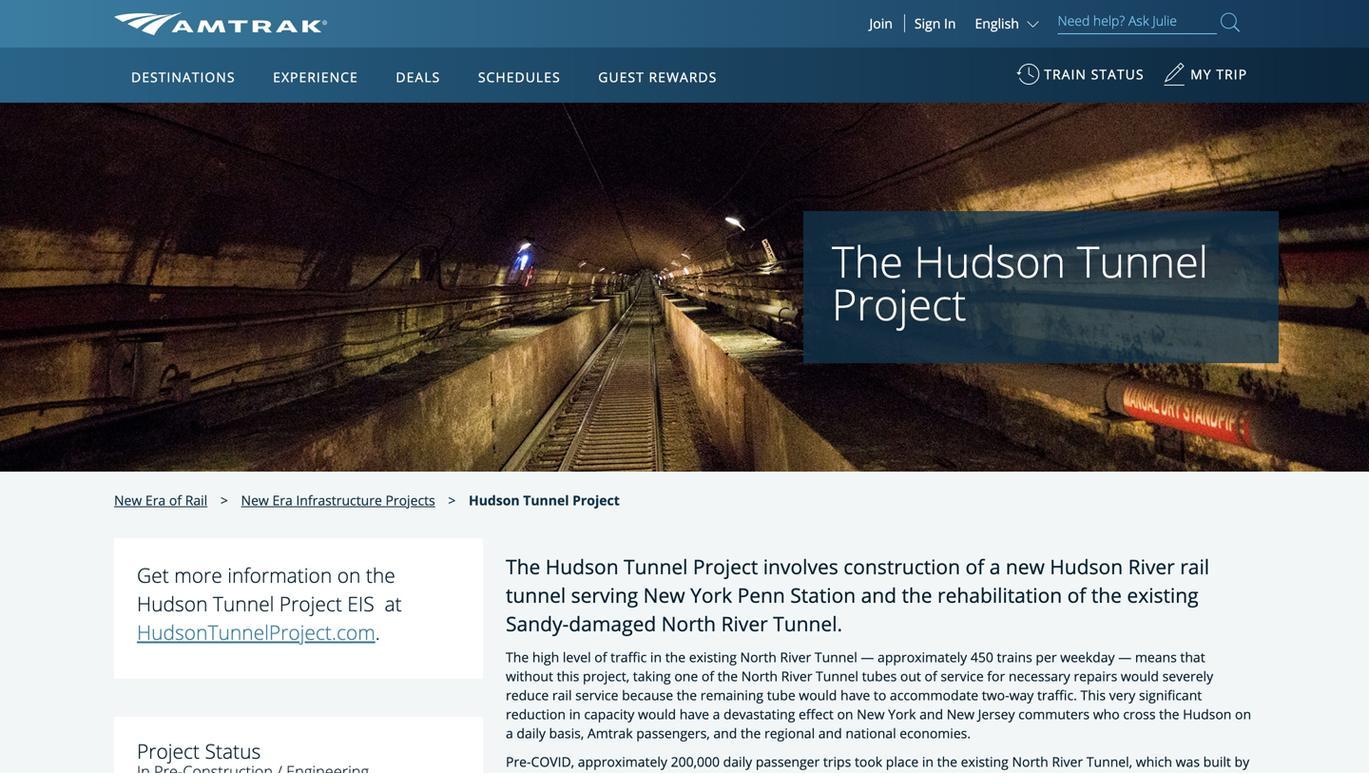 Task type: describe. For each thing, give the bounding box(es) containing it.
devastating
[[724, 705, 796, 724]]

north inside the hudson tunnel project involves construction of a new hudson river rail tunnel serving new york penn station and the rehabilitation of the existing sandy-damaged north river tunnel.
[[662, 610, 716, 637]]

economies.
[[900, 725, 971, 743]]

who
[[1094, 705, 1120, 724]]

jersey
[[978, 705, 1015, 724]]

built
[[1204, 753, 1232, 771]]

join
[[870, 14, 893, 32]]

1 horizontal spatial would
[[799, 686, 837, 705]]

tube
[[767, 686, 796, 705]]

amtrak image
[[114, 12, 327, 35]]

2 horizontal spatial on
[[1236, 705, 1252, 724]]

rail inside the hudson tunnel project involves construction of a new hudson river rail tunnel serving new york penn station and the rehabilitation of the existing sandy-damaged north river tunnel.
[[1181, 553, 1210, 580]]

the up one
[[666, 648, 686, 666]]

on inside get more information on the hudson tunnel project eis  at hudsontunnelproject.com .
[[337, 562, 361, 589]]

york inside the hudson tunnel project involves construction of a new hudson river rail tunnel serving new york penn station and the rehabilitation of the existing sandy-damaged north river tunnel.
[[691, 582, 733, 609]]

the up two,
[[938, 753, 958, 771]]

was
[[1176, 753, 1201, 771]]

the inside get more information on the hudson tunnel project eis  at hudsontunnelproject.com .
[[366, 562, 396, 589]]

tunnel,
[[1087, 753, 1133, 771]]

status
[[1092, 65, 1145, 83]]

repairs
[[1074, 667, 1118, 685]]

out
[[901, 667, 922, 685]]

trip
[[1217, 65, 1248, 83]]

train status link
[[1017, 56, 1145, 103]]

more
[[174, 562, 222, 589]]

consists
[[889, 772, 938, 773]]

experience
[[273, 68, 358, 86]]

200,000
[[671, 753, 720, 771]]

involves
[[764, 553, 839, 580]]

covid,
[[531, 753, 575, 771]]

station and
[[791, 582, 897, 609]]

traffic
[[611, 648, 647, 666]]

accommodate
[[890, 686, 979, 705]]

new inside the hudson tunnel project involves construction of a new hudson river rail tunnel serving new york penn station and the rehabilitation of the existing sandy-damaged north river tunnel.
[[644, 582, 686, 609]]

means
[[1136, 648, 1177, 666]]

train
[[1045, 65, 1087, 83]]

damaged
[[569, 610, 657, 637]]

hudsontunnelproject.com
[[137, 619, 376, 646]]

destinations button
[[124, 50, 243, 104]]

national
[[846, 725, 897, 743]]

necessary
[[1009, 667, 1071, 685]]

the down the construction
[[902, 582, 933, 609]]

english button
[[975, 14, 1044, 32]]

track,
[[1028, 772, 1062, 773]]

cross
[[1124, 705, 1156, 724]]

era for infrastructure
[[272, 491, 293, 509]]

hudson inside the hudson tunnel project
[[915, 232, 1066, 290]]

railroad
[[615, 772, 666, 773]]

pre-
[[506, 753, 531, 771]]

hudsontunnelproject.com link
[[137, 619, 376, 646]]

in up basis,
[[569, 705, 581, 724]]

existing inside pre-covid, approximately 200,000 daily passenger trips took place in the existing north river tunnel, which was built by the pennsylvania railroad and completed in 1910. the tunnel consists of two, single-track, electrified tubes, which serv
[[961, 753, 1009, 771]]

weekday
[[1061, 648, 1115, 666]]

approximately inside pre-covid, approximately 200,000 daily passenger trips took place in the existing north river tunnel, which was built by the pennsylvania railroad and completed in 1910. the tunnel consists of two, single-track, electrified tubes, which serv
[[578, 753, 668, 771]]

information
[[228, 562, 332, 589]]

0 vertical spatial which
[[1137, 753, 1173, 771]]

banner containing join
[[0, 0, 1370, 439]]

regional
[[765, 725, 815, 743]]

the hudson tunnel project involves construction of a new hudson river rail tunnel serving new york penn station and the rehabilitation of the existing sandy-damaged north river tunnel.
[[506, 553, 1210, 637]]

in up consists
[[923, 753, 934, 771]]

of left rail
[[169, 491, 182, 509]]

the down one
[[677, 686, 697, 705]]

projects
[[386, 491, 435, 509]]

join button
[[859, 14, 905, 32]]

new era of rail
[[114, 491, 208, 509]]

the down significant on the bottom of page
[[1160, 705, 1180, 724]]

1 — from the left
[[861, 648, 875, 666]]

of up weekday
[[1068, 582, 1087, 609]]

without
[[506, 667, 554, 685]]

severely
[[1163, 667, 1214, 685]]

very
[[1110, 686, 1136, 705]]

of up "accommodate"
[[925, 667, 938, 685]]

new up economies.
[[947, 705, 975, 724]]

remaining
[[701, 686, 764, 705]]

completed
[[697, 772, 763, 773]]

capacity
[[584, 705, 635, 724]]

get more information on the hudson tunnel project eis  at hudsontunnelproject.com .
[[137, 562, 402, 646]]

took
[[855, 753, 883, 771]]

get
[[137, 562, 169, 589]]

0 vertical spatial have
[[841, 686, 871, 705]]

commuters
[[1019, 705, 1090, 724]]

level
[[563, 648, 591, 666]]

that
[[1181, 648, 1206, 666]]

sign in
[[915, 14, 956, 32]]

new right rail
[[241, 491, 269, 509]]

way
[[1010, 686, 1034, 705]]

two-
[[982, 686, 1010, 705]]

schedules link
[[471, 48, 568, 103]]

project inside the hudson tunnel project involves construction of a new hudson river rail tunnel serving new york penn station and the rehabilitation of the existing sandy-damaged north river tunnel.
[[693, 553, 758, 580]]

traffic.
[[1038, 686, 1078, 705]]

project,
[[583, 667, 630, 685]]

regions map image
[[185, 159, 642, 425]]

at
[[385, 590, 402, 617]]

trips
[[824, 753, 852, 771]]

english
[[975, 14, 1020, 32]]

daily inside the high level of traffic in the existing north river tunnel — approximately 450 trains per weekday — means that without this project, taking one of the north river tunnel tubes out of service for necessary repairs would severely reduce rail service because the remaining tube would have to accommodate two-way traffic. this very significant reduction in capacity would have a devastating effect on new york and new jersey commuters who cross the hudson on a daily basis, amtrak passengers, and the regional and national economies.
[[517, 725, 546, 743]]

project inside get more information on the hudson tunnel project eis  at hudsontunnelproject.com .
[[279, 590, 342, 617]]

1 horizontal spatial a
[[713, 705, 720, 724]]

significant
[[1140, 686, 1203, 705]]

2 — from the left
[[1119, 648, 1132, 666]]

deals
[[396, 68, 441, 86]]

experience button
[[266, 50, 366, 104]]

taking
[[633, 667, 671, 685]]

approximately inside the high level of traffic in the existing north river tunnel — approximately 450 trains per weekday — means that without this project, taking one of the north river tunnel tubes out of service for necessary repairs would severely reduce rail service because the remaining tube would have to accommodate two-way traffic. this very significant reduction in capacity would have a devastating effect on new york and new jersey commuters who cross the hudson on a daily basis, amtrak passengers, and the regional and national economies.
[[878, 648, 968, 666]]

new
[[1006, 553, 1045, 580]]

destinations
[[131, 68, 235, 86]]

electrified
[[1066, 772, 1127, 773]]

the down "pre-"
[[506, 772, 526, 773]]

existing inside the hudson tunnel project involves construction of a new hudson river rail tunnel serving new york penn station and the rehabilitation of the existing sandy-damaged north river tunnel.
[[1128, 582, 1199, 609]]

river down penn
[[722, 610, 768, 637]]

north inside pre-covid, approximately 200,000 daily passenger trips took place in the existing north river tunnel, which was built by the pennsylvania railroad and completed in 1910. the tunnel consists of two, single-track, electrified tubes, which serv
[[1013, 753, 1049, 771]]

two,
[[958, 772, 984, 773]]

project status
[[137, 738, 261, 765]]



Task type: vqa. For each thing, say whether or not it's contained in the screenshot.
top THE WASHINGTON
no



Task type: locate. For each thing, give the bounding box(es) containing it.
service down project, at the bottom left of page
[[576, 686, 619, 705]]

tubes
[[862, 667, 897, 685]]

tunnel inside the hudson tunnel project involves construction of a new hudson river rail tunnel serving new york penn station and the rehabilitation of the existing sandy-damaged north river tunnel.
[[624, 553, 688, 580]]

1 vertical spatial existing
[[689, 648, 737, 666]]

1 horizontal spatial existing
[[961, 753, 1009, 771]]

tunnel inside get more information on the hudson tunnel project eis  at hudsontunnelproject.com .
[[213, 590, 274, 617]]

0 horizontal spatial tunnel
[[506, 582, 566, 609]]

the down devastating
[[741, 725, 761, 743]]

service
[[941, 667, 984, 685], [576, 686, 619, 705]]

banner
[[0, 0, 1370, 439]]

tunnel inside pre-covid, approximately 200,000 daily passenger trips took place in the existing north river tunnel, which was built by the pennsylvania railroad and completed in 1910. the tunnel consists of two, single-track, electrified tubes, which serv
[[845, 772, 885, 773]]

rail up that
[[1181, 553, 1210, 580]]

Please enter your search item search field
[[1058, 10, 1218, 34]]

which down was
[[1172, 772, 1209, 773]]

2 vertical spatial would
[[638, 705, 676, 724]]

2 vertical spatial a
[[506, 725, 513, 743]]

era for of
[[145, 491, 166, 509]]

the hudson tunnel project
[[832, 232, 1209, 333]]

and down "accommodate"
[[920, 705, 944, 724]]

0 horizontal spatial approximately
[[578, 753, 668, 771]]

the for the high level of traffic in the existing north river tunnel — approximately 450 trains per weekday — means that without this project, taking one of the north river tunnel tubes out of service for necessary repairs would severely reduce rail service because the remaining tube would have to accommodate two-way traffic. this very significant reduction in capacity would have a devastating effect on new york and new jersey commuters who cross the hudson on a daily basis, amtrak passengers, and the regional and national economies.
[[506, 648, 529, 666]]

new era of rail link
[[114, 491, 208, 509]]

of up 'rehabilitation'
[[966, 553, 985, 580]]

in down passenger
[[766, 772, 778, 773]]

0 vertical spatial york
[[691, 582, 733, 609]]

1 vertical spatial daily
[[724, 753, 753, 771]]

new up damaged
[[644, 582, 686, 609]]

450
[[971, 648, 994, 666]]

on right information
[[337, 562, 361, 589]]

existing inside the high level of traffic in the existing north river tunnel — approximately 450 trains per weekday — means that without this project, taking one of the north river tunnel tubes out of service for necessary repairs would severely reduce rail service because the remaining tube would have to accommodate two-way traffic. this very significant reduction in capacity would have a devastating effect on new york and new jersey commuters who cross the hudson on a daily basis, amtrak passengers, and the regional and national economies.
[[689, 648, 737, 666]]

the up weekday
[[1092, 582, 1122, 609]]

the inside the hudson tunnel project
[[832, 232, 904, 290]]

daily up completed
[[724, 753, 753, 771]]

river down tunnel.
[[780, 648, 812, 666]]

existing
[[1128, 582, 1199, 609], [689, 648, 737, 666], [961, 753, 1009, 771]]

this
[[1081, 686, 1106, 705]]

0 horizontal spatial york
[[691, 582, 733, 609]]

era left rail
[[145, 491, 166, 509]]

the
[[366, 562, 396, 589], [902, 582, 933, 609], [1092, 582, 1122, 609], [666, 648, 686, 666], [718, 667, 738, 685], [677, 686, 697, 705], [1160, 705, 1180, 724], [741, 725, 761, 743], [938, 753, 958, 771], [506, 772, 526, 773]]

would down means
[[1121, 667, 1160, 685]]

one
[[675, 667, 698, 685]]

2 era from the left
[[272, 491, 293, 509]]

the inside the high level of traffic in the existing north river tunnel — approximately 450 trains per weekday — means that without this project, taking one of the north river tunnel tubes out of service for necessary repairs would severely reduce rail service because the remaining tube would have to accommodate two-way traffic. this very significant reduction in capacity would have a devastating effect on new york and new jersey commuters who cross the hudson on a daily basis, amtrak passengers, and the regional and national economies.
[[506, 648, 529, 666]]

of up project, at the bottom left of page
[[595, 648, 607, 666]]

tunnel inside the hudson tunnel project involves construction of a new hudson river rail tunnel serving new york penn station and the rehabilitation of the existing sandy-damaged north river tunnel.
[[506, 582, 566, 609]]

the inside pre-covid, approximately 200,000 daily passenger trips took place in the existing north river tunnel, which was built by the pennsylvania railroad and completed in 1910. the tunnel consists of two, single-track, electrified tubes, which serv
[[819, 772, 842, 773]]

have up passengers,
[[680, 705, 710, 724]]

of left two,
[[942, 772, 954, 773]]

1 era from the left
[[145, 491, 166, 509]]

0 vertical spatial would
[[1121, 667, 1160, 685]]

tubes,
[[1131, 772, 1169, 773]]

in up taking
[[651, 648, 662, 666]]

1 horizontal spatial york
[[889, 705, 916, 724]]

1 horizontal spatial era
[[272, 491, 293, 509]]

rail inside the high level of traffic in the existing north river tunnel — approximately 450 trains per weekday — means that without this project, taking one of the north river tunnel tubes out of service for necessary repairs would severely reduce rail service because the remaining tube would have to accommodate two-way traffic. this very significant reduction in capacity would have a devastating effect on new york and new jersey commuters who cross the hudson on a daily basis, amtrak passengers, and the regional and national economies.
[[553, 686, 572, 705]]

1910.
[[781, 772, 815, 773]]

sign in button
[[915, 14, 956, 32]]

0 vertical spatial rail
[[1181, 553, 1210, 580]]

1 vertical spatial service
[[576, 686, 619, 705]]

guest rewards
[[599, 68, 718, 86]]

0 horizontal spatial rail
[[553, 686, 572, 705]]

a up "pre-"
[[506, 725, 513, 743]]

on
[[337, 562, 361, 589], [838, 705, 854, 724], [1236, 705, 1252, 724]]

my
[[1191, 65, 1213, 83]]

of inside pre-covid, approximately 200,000 daily passenger trips took place in the existing north river tunnel, which was built by the pennsylvania railroad and completed in 1910. the tunnel consists of two, single-track, electrified tubes, which serv
[[942, 772, 954, 773]]

approximately up railroad on the left bottom of the page
[[578, 753, 668, 771]]

guest rewards button
[[591, 50, 725, 104]]

the up the "remaining"
[[718, 667, 738, 685]]

place
[[886, 753, 919, 771]]

new era infrastructure projects link
[[241, 491, 435, 509]]

the for the hudson tunnel project involves construction of a new hudson river rail tunnel serving new york penn station and the rehabilitation of the existing sandy-damaged north river tunnel.
[[506, 553, 541, 580]]

— left means
[[1119, 648, 1132, 666]]

.
[[376, 619, 380, 646]]

high
[[533, 648, 560, 666]]

hudson inside the high level of traffic in the existing north river tunnel — approximately 450 trains per weekday — means that without this project, taking one of the north river tunnel tubes out of service for necessary repairs would severely reduce rail service because the remaining tube would have to accommodate two-way traffic. this very significant reduction in capacity would have a devastating effect on new york and new jersey commuters who cross the hudson on a daily basis, amtrak passengers, and the regional and national economies.
[[1184, 705, 1232, 724]]

1 horizontal spatial tunnel
[[845, 772, 885, 773]]

and down the "remaining"
[[714, 725, 738, 743]]

1 vertical spatial rail
[[553, 686, 572, 705]]

1 vertical spatial which
[[1172, 772, 1209, 773]]

2 vertical spatial existing
[[961, 753, 1009, 771]]

0 vertical spatial daily
[[517, 725, 546, 743]]

of right one
[[702, 667, 714, 685]]

0 horizontal spatial daily
[[517, 725, 546, 743]]

which up tubes, in the bottom of the page
[[1137, 753, 1173, 771]]

sandy-
[[506, 610, 569, 637]]

deals button
[[389, 50, 448, 104]]

new up national
[[857, 705, 885, 724]]

and inside pre-covid, approximately 200,000 daily passenger trips took place in the existing north river tunnel, which was built by the pennsylvania railroad and completed in 1910. the tunnel consists of two, single-track, electrified tubes, which serv
[[670, 772, 693, 773]]

0 vertical spatial existing
[[1128, 582, 1199, 609]]

rail down this at the left bottom of the page
[[553, 686, 572, 705]]

serving
[[571, 582, 639, 609]]

project inside the hudson tunnel project
[[832, 275, 967, 333]]

1 vertical spatial tunnel
[[845, 772, 885, 773]]

to
[[874, 686, 887, 705]]

hudson
[[915, 232, 1066, 290], [469, 491, 520, 509], [546, 553, 619, 580], [1050, 553, 1124, 580], [137, 590, 208, 617], [1184, 705, 1232, 724]]

0 horizontal spatial —
[[861, 648, 875, 666]]

daily down the reduction
[[517, 725, 546, 743]]

the up 'at'
[[366, 562, 396, 589]]

tunnel inside the hudson tunnel project
[[1078, 232, 1209, 290]]

existing up means
[[1128, 582, 1199, 609]]

per
[[1036, 648, 1057, 666]]

york up national
[[889, 705, 916, 724]]

1 horizontal spatial on
[[838, 705, 854, 724]]

rehabilitation
[[938, 582, 1063, 609]]

search icon image
[[1221, 9, 1240, 35]]

existing up one
[[689, 648, 737, 666]]

a inside the hudson tunnel project involves construction of a new hudson river rail tunnel serving new york penn station and the rehabilitation of the existing sandy-damaged north river tunnel.
[[990, 553, 1001, 580]]

era
[[145, 491, 166, 509], [272, 491, 293, 509]]

of
[[169, 491, 182, 509], [966, 553, 985, 580], [1068, 582, 1087, 609], [595, 648, 607, 666], [702, 667, 714, 685], [925, 667, 938, 685], [942, 772, 954, 773]]

1 horizontal spatial rail
[[1181, 553, 1210, 580]]

status
[[205, 738, 261, 765]]

tunnel.
[[774, 610, 843, 637]]

york inside the high level of traffic in the existing north river tunnel — approximately 450 trains per weekday — means that without this project, taking one of the north river tunnel tubes out of service for necessary repairs would severely reduce rail service because the remaining tube would have to accommodate two-way traffic. this very significant reduction in capacity would have a devastating effect on new york and new jersey commuters who cross the hudson on a daily basis, amtrak passengers, and the regional and national economies.
[[889, 705, 916, 724]]

1 vertical spatial approximately
[[578, 753, 668, 771]]

the high level of traffic in the existing north river tunnel — approximately 450 trains per weekday — means that without this project, taking one of the north river tunnel tubes out of service for necessary repairs would severely reduce rail service because the remaining tube would have to accommodate two-way traffic. this very significant reduction in capacity would have a devastating effect on new york and new jersey commuters who cross the hudson on a daily basis, amtrak passengers, and the regional and national economies.
[[506, 648, 1252, 743]]

2 horizontal spatial would
[[1121, 667, 1160, 685]]

0 horizontal spatial existing
[[689, 648, 737, 666]]

era left infrastructure
[[272, 491, 293, 509]]

new
[[114, 491, 142, 509], [241, 491, 269, 509], [644, 582, 686, 609], [857, 705, 885, 724], [947, 705, 975, 724]]

infrastructure
[[296, 491, 382, 509]]

river inside pre-covid, approximately 200,000 daily passenger trips took place in the existing north river tunnel, which was built by the pennsylvania railroad and completed in 1910. the tunnel consists of two, single-track, electrified tubes, which serv
[[1052, 753, 1084, 771]]

by
[[1235, 753, 1250, 771]]

approximately up out
[[878, 648, 968, 666]]

basis,
[[549, 725, 584, 743]]

tunnel up sandy-
[[506, 582, 566, 609]]

0 horizontal spatial have
[[680, 705, 710, 724]]

1 horizontal spatial daily
[[724, 753, 753, 771]]

effect
[[799, 705, 834, 724]]

york left penn
[[691, 582, 733, 609]]

and down effect on the bottom of page
[[819, 725, 843, 743]]

a down the "remaining"
[[713, 705, 720, 724]]

because
[[622, 686, 674, 705]]

hudson tunnel project link
[[469, 491, 620, 509]]

1 vertical spatial a
[[713, 705, 720, 724]]

2 horizontal spatial a
[[990, 553, 1001, 580]]

the for the hudson tunnel project
[[832, 232, 904, 290]]

0 horizontal spatial service
[[576, 686, 619, 705]]

2 horizontal spatial existing
[[1128, 582, 1199, 609]]

trains
[[997, 648, 1033, 666]]

have left to
[[841, 686, 871, 705]]

daily inside pre-covid, approximately 200,000 daily passenger trips took place in the existing north river tunnel, which was built by the pennsylvania railroad and completed in 1910. the tunnel consists of two, single-track, electrified tubes, which serv
[[724, 753, 753, 771]]

0 horizontal spatial a
[[506, 725, 513, 743]]

the inside the hudson tunnel project involves construction of a new hudson river rail tunnel serving new york penn station and the rehabilitation of the existing sandy-damaged north river tunnel.
[[506, 553, 541, 580]]

— up 'tubes'
[[861, 648, 875, 666]]

would
[[1121, 667, 1160, 685], [799, 686, 837, 705], [638, 705, 676, 724]]

existing up two,
[[961, 753, 1009, 771]]

new left rail
[[114, 491, 142, 509]]

guest
[[599, 68, 645, 86]]

0 vertical spatial tunnel
[[506, 582, 566, 609]]

application
[[185, 159, 642, 425]]

1 horizontal spatial —
[[1119, 648, 1132, 666]]

0 vertical spatial service
[[941, 667, 984, 685]]

rail
[[185, 491, 208, 509]]

pennsylvania
[[530, 772, 611, 773]]

in
[[945, 14, 956, 32]]

0 vertical spatial approximately
[[878, 648, 968, 666]]

construction
[[844, 553, 961, 580]]

on right effect on the bottom of page
[[838, 705, 854, 724]]

and down the "200,000"
[[670, 772, 693, 773]]

1 vertical spatial have
[[680, 705, 710, 724]]

0 horizontal spatial would
[[638, 705, 676, 724]]

1 horizontal spatial approximately
[[878, 648, 968, 666]]

river up track,
[[1052, 753, 1084, 771]]

1 vertical spatial york
[[889, 705, 916, 724]]

penn
[[738, 582, 786, 609]]

1 vertical spatial would
[[799, 686, 837, 705]]

rewards
[[649, 68, 718, 86]]

1 horizontal spatial service
[[941, 667, 984, 685]]

sign
[[915, 14, 941, 32]]

amtrak
[[588, 725, 633, 743]]

this
[[557, 667, 580, 685]]

my trip
[[1191, 65, 1248, 83]]

0 vertical spatial a
[[990, 553, 1001, 580]]

0 horizontal spatial on
[[337, 562, 361, 589]]

would down because
[[638, 705, 676, 724]]

reduction
[[506, 705, 566, 724]]

schedules
[[478, 68, 561, 86]]

my trip button
[[1164, 56, 1248, 103]]

for
[[988, 667, 1006, 685]]

train status
[[1045, 65, 1145, 83]]

hudson inside get more information on the hudson tunnel project eis  at hudsontunnelproject.com .
[[137, 590, 208, 617]]

0 horizontal spatial era
[[145, 491, 166, 509]]

single-
[[988, 772, 1028, 773]]

tunnel down 'took'
[[845, 772, 885, 773]]

on up "by"
[[1236, 705, 1252, 724]]

north
[[662, 610, 716, 637], [741, 648, 777, 666], [742, 667, 778, 685], [1013, 753, 1049, 771]]

1 horizontal spatial have
[[841, 686, 871, 705]]

daily
[[517, 725, 546, 743], [724, 753, 753, 771]]

passengers,
[[637, 725, 710, 743]]

river up means
[[1129, 553, 1176, 580]]

river up tube
[[782, 667, 813, 685]]

a
[[990, 553, 1001, 580], [713, 705, 720, 724], [506, 725, 513, 743]]

would up effect on the bottom of page
[[799, 686, 837, 705]]

a up 'rehabilitation'
[[990, 553, 1001, 580]]

hudson tunnel project
[[469, 491, 620, 509]]

service down 450
[[941, 667, 984, 685]]

tunnel
[[1078, 232, 1209, 290], [523, 491, 569, 509], [624, 553, 688, 580], [213, 590, 274, 617], [815, 648, 858, 666], [816, 667, 859, 685]]

york
[[691, 582, 733, 609], [889, 705, 916, 724]]

have
[[841, 686, 871, 705], [680, 705, 710, 724]]



